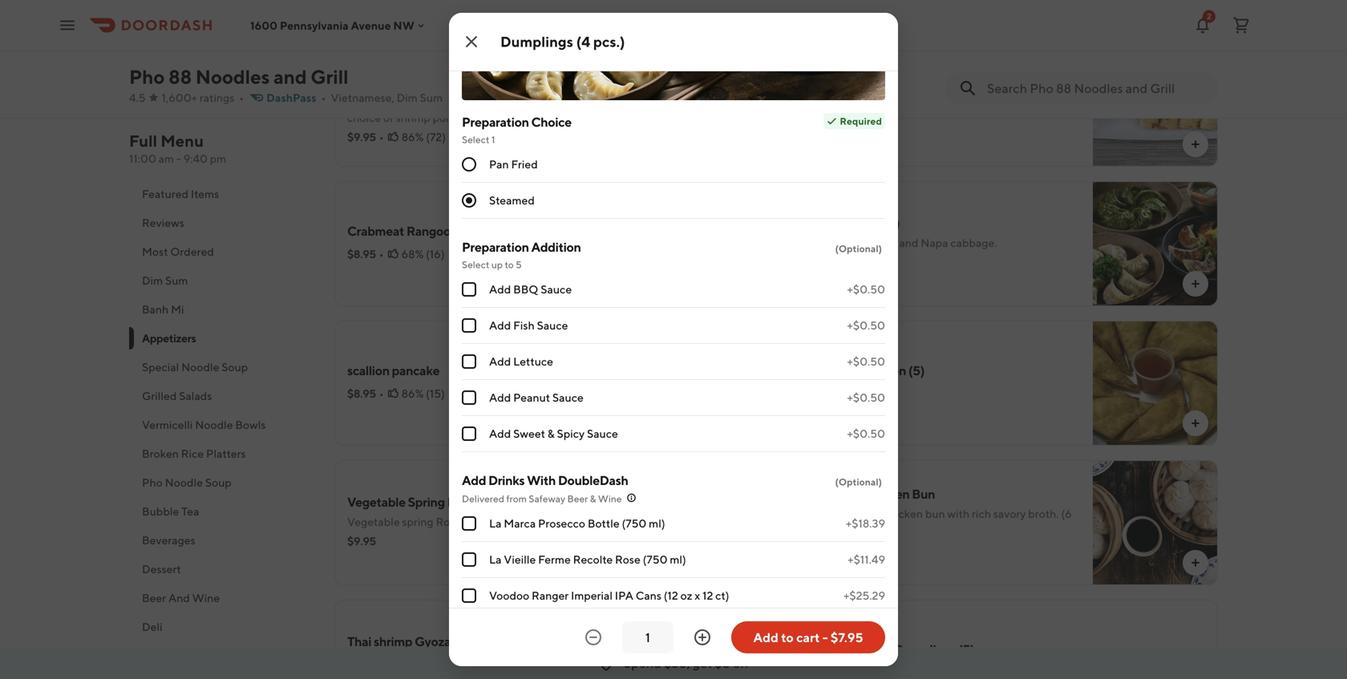 Task type: locate. For each thing, give the bounding box(es) containing it.
and
[[273, 65, 307, 88], [606, 95, 625, 108], [969, 97, 988, 110], [899, 236, 918, 249]]

select left 1
[[462, 134, 489, 145]]

add for add bbq sauce
[[489, 283, 511, 296]]

preparation addition group
[[462, 238, 885, 452]]

0 vertical spatial fried
[[795, 76, 825, 91]]

pho up 4.5 on the top left of page
[[129, 65, 165, 88]]

1 vertical spatial &
[[590, 493, 596, 504]]

0 horizontal spatial spring
[[408, 494, 445, 510]]

0 horizontal spatial rangoon
[[406, 223, 458, 239]]

and right the noodles
[[606, 95, 625, 108]]

1 vertical spatial dumplings
[[795, 215, 857, 231]]

chicken,
[[869, 97, 911, 110]]

0 vertical spatial pork,
[[913, 97, 939, 110]]

noodle for special
[[181, 360, 219, 374]]

pork, inside dumplings (4 pcs.) mix of pork, chicken and napa cabbage.
[[829, 236, 855, 249]]

pcs)
[[476, 515, 497, 528], [795, 523, 817, 536], [547, 655, 568, 668]]

& inside preparation addition group
[[547, 427, 555, 440]]

•
[[239, 91, 244, 104], [321, 91, 326, 104], [449, 91, 454, 104], [827, 116, 832, 129], [379, 130, 384, 144], [379, 247, 384, 261], [379, 387, 384, 400]]

noodle down grilled salads button
[[195, 418, 233, 431]]

1 86% from the top
[[401, 130, 424, 144]]

1 horizontal spatial -
[[822, 630, 828, 645]]

noodle inside button
[[181, 360, 219, 374]]

to left cart
[[781, 630, 794, 645]]

and left taro.
[[969, 97, 988, 110]]

select
[[462, 134, 489, 145], [462, 259, 489, 270]]

with inside steam juicy chicken bun steam juicy soup chicken bun with rich savory broth. (6 pcs) $11.95
[[947, 507, 970, 520]]

3 +$0.50 from the top
[[847, 355, 885, 368]]

reviews
[[142, 216, 184, 229]]

spring inside vegetable spring rolls (fried) vegetable spring rolls (3 pcs) $9.95
[[408, 494, 445, 510]]

rolls inside fried spring rolls (4 pcs.) mix of shrimp, chicken, pork, crab, and taro.
[[867, 76, 894, 91]]

of inside fresh garden rolls (4 pcs.) thin rice paper rolls with lettuce, basil, rice noodles and choice of shrimp pork or tofu.
[[383, 111, 394, 124]]

0 horizontal spatial sum
[[165, 274, 188, 287]]

- inside "full menu 11:00 am - 9:40 pm"
[[176, 152, 181, 165]]

shrimp,
[[829, 97, 866, 110]]

dim sum button
[[129, 266, 315, 295]]

2 vertical spatial of
[[817, 236, 827, 249]]

with for (4
[[448, 95, 470, 108]]

shrimp down (4pcs)
[[444, 655, 479, 668]]

0 vertical spatial la
[[489, 517, 502, 530]]

0 horizontal spatial rice
[[372, 95, 391, 108]]

chicken up soup at the right bottom
[[866, 486, 910, 502]]

to left "5"
[[505, 259, 514, 270]]

(16)
[[426, 247, 445, 261]]

rolls up "rolls"
[[426, 74, 454, 89]]

1 vertical spatial $9.95
[[347, 130, 376, 144]]

shrimp
[[396, 111, 431, 124], [374, 634, 412, 649], [444, 655, 479, 668]]

1 vertical spatial dim
[[142, 274, 163, 287]]

fried
[[795, 76, 825, 91], [511, 158, 538, 171]]

crabmeat rangoon
[[347, 223, 458, 239]]

1 vertical spatial spring
[[408, 494, 445, 510]]

decrease quantity by 1 image
[[584, 628, 603, 647]]

pcs) right dumpling.
[[547, 655, 568, 668]]

86% for 86% (72)
[[401, 130, 424, 144]]

beer inside add drinks with doubledash "group"
[[567, 493, 588, 504]]

preparation up 1
[[462, 114, 529, 129]]

crabmeat for crabmeat rangoon (5)
[[795, 363, 852, 378]]

4 +$0.50 from the top
[[847, 391, 885, 404]]

$8.95 down scallion
[[347, 387, 376, 400]]

pho inside pho noodle soup button
[[142, 476, 163, 489]]

rice up choice
[[542, 95, 561, 108]]

soup
[[856, 507, 881, 520]]

pcs.) inside dumplings (4 pcs.) mix of pork, chicken and napa cabbage.
[[873, 215, 900, 231]]

1 horizontal spatial fried
[[795, 76, 825, 91]]

$8.95 down crabmeat rangoon
[[347, 247, 376, 261]]

$8.95 • down crabmeat rangoon
[[347, 247, 384, 261]]

1 horizontal spatial wine
[[598, 493, 622, 504]]

(optional) left "napa"
[[835, 243, 882, 254]]

platters
[[206, 447, 246, 460]]

soup down broken rice platters button
[[205, 476, 232, 489]]

dumplings inside dialog
[[500, 33, 573, 50]]

5
[[516, 259, 522, 270]]

spring up shrimp,
[[827, 76, 864, 91]]

68%
[[401, 247, 424, 261]]

noodle inside button
[[195, 418, 233, 431]]

+$25.29
[[844, 589, 885, 602]]

0 horizontal spatial $9.95 •
[[347, 130, 384, 144]]

addition
[[531, 239, 581, 255]]

add left sweet
[[489, 427, 511, 440]]

0 vertical spatial spring
[[827, 76, 864, 91]]

sauce for add peanut sauce
[[552, 391, 584, 404]]

1600
[[250, 19, 278, 32]]

2 vertical spatial shrimp
[[444, 655, 479, 668]]

add for add drinks with doubledash
[[462, 473, 486, 488]]

bubble
[[142, 505, 179, 518]]

noodle for vermicelli
[[195, 418, 233, 431]]

spring
[[402, 515, 434, 528]]

vegetable up spring
[[347, 494, 406, 510]]

0 horizontal spatial ml)
[[649, 517, 665, 530]]

1 vertical spatial soup
[[205, 476, 232, 489]]

1 vertical spatial mix
[[795, 236, 814, 249]]

0 horizontal spatial beer
[[142, 591, 166, 605]]

add drinks with doubledash group
[[462, 471, 885, 614]]

2 +$0.50 from the top
[[847, 319, 885, 332]]

(optional) inside preparation addition group
[[835, 243, 882, 254]]

banh mi button
[[129, 295, 315, 324]]

of inside fried spring rolls (4 pcs.) mix of shrimp, chicken, pork, crab, and taro.
[[817, 97, 827, 110]]

ml) up (12
[[670, 553, 686, 566]]

beer inside button
[[142, 591, 166, 605]]

1 vertical spatial la
[[489, 553, 502, 566]]

beer down doubledash
[[567, 493, 588, 504]]

(4pcs)
[[453, 634, 488, 649]]

3 steam from the top
[[795, 642, 832, 657]]

add inside "group"
[[462, 473, 486, 488]]

1 vertical spatial most
[[142, 245, 168, 258]]

wine left delivered from safeway beer & wine image
[[598, 493, 622, 504]]

chicken inside dumplings (4 pcs.) mix of pork, chicken and napa cabbage.
[[857, 236, 897, 249]]

spring
[[827, 76, 864, 91], [408, 494, 445, 510]]

chicken down bun at the bottom
[[883, 507, 923, 520]]

1 mix from the top
[[795, 97, 814, 110]]

most down reviews at the top of the page
[[142, 245, 168, 258]]

0 vertical spatial crabmeat
[[347, 223, 404, 239]]

pcs.) inside fried spring rolls (4 pcs.) mix of shrimp, chicken, pork, crab, and taro.
[[911, 76, 937, 91]]

grilled salads
[[142, 389, 212, 403]]

pcs) inside steam juicy chicken bun steam juicy soup chicken bun with rich savory broth. (6 pcs) $11.95
[[795, 523, 817, 536]]

basil,
[[514, 95, 540, 108]]

$8.95 • for scallion
[[347, 387, 384, 400]]

1 horizontal spatial pcs)
[[547, 655, 568, 668]]

steam for steam vegetable dumplings (5)
[[795, 642, 832, 657]]

add for add fish sauce
[[489, 319, 511, 332]]

(optional) for add drinks with doubledash
[[835, 476, 882, 488]]

add up delivered
[[462, 473, 486, 488]]

with up or
[[448, 95, 470, 108]]

1 horizontal spatial most
[[354, 45, 377, 56]]

sauce right spicy
[[587, 427, 618, 440]]

1 vertical spatial beer
[[142, 591, 166, 605]]

pho for pho 88 noodles and grill
[[129, 65, 165, 88]]

0 horizontal spatial with
[[448, 95, 470, 108]]

1 horizontal spatial rice
[[542, 95, 561, 108]]

pho for pho noodle soup
[[142, 476, 163, 489]]

oz
[[680, 589, 692, 602]]

1 vertical spatial sum
[[165, 274, 188, 287]]

rice
[[181, 447, 204, 460]]

1 vertical spatial preparation
[[462, 239, 529, 255]]

0 vertical spatial rangoon
[[406, 223, 458, 239]]

pan fried
[[489, 158, 538, 171]]

spring inside fried spring rolls (4 pcs.) mix of shrimp, chicken, pork, crab, and taro.
[[827, 76, 864, 91]]

1 horizontal spatial pork,
[[913, 97, 939, 110]]

rolls inside fresh garden rolls (4 pcs.) thin rice paper rolls with lettuce, basil, rice noodles and choice of shrimp pork or tofu.
[[426, 74, 454, 89]]

0 vertical spatial mix
[[795, 97, 814, 110]]

0 horizontal spatial most
[[142, 245, 168, 258]]

• down shrimp,
[[827, 116, 832, 129]]

- right cart
[[822, 630, 828, 645]]

12
[[702, 589, 713, 602]]

spring up spring
[[408, 494, 445, 510]]

steam for steam juicy chicken bun steam juicy soup chicken bun with rich savory broth. (6 pcs) $11.95
[[795, 486, 832, 502]]

1 horizontal spatial crabmeat
[[795, 363, 852, 378]]

select inside preparation choice select 1
[[462, 134, 489, 145]]

reviews button
[[129, 208, 315, 237]]

dumplings for dumplings (4 pcs.) mix of pork, chicken and napa cabbage.
[[795, 215, 857, 231]]

get
[[693, 655, 712, 671]]

pcs.) inside dialog
[[593, 33, 625, 50]]

- right the am at top left
[[176, 152, 181, 165]]

• down pho 88 noodles and grill
[[239, 91, 244, 104]]

(750 down delivered from safeway beer & wine image
[[622, 517, 647, 530]]

pho noodle soup button
[[129, 468, 315, 497]]

(optional) up soup at the right bottom
[[835, 476, 882, 488]]

rolls left (3
[[436, 515, 461, 528]]

0 vertical spatial $8.95
[[347, 247, 376, 261]]

appetizers down banh mi
[[142, 332, 196, 345]]

5 +$0.50 from the top
[[847, 427, 885, 440]]

& down doubledash
[[590, 493, 596, 504]]

noodles
[[563, 95, 604, 108]]

crabmeat rangoon image
[[645, 181, 770, 306]]

pcs) up $11.95 on the bottom of page
[[795, 523, 817, 536]]

1 vertical spatial of
[[383, 111, 394, 124]]

shrimp up pan
[[374, 634, 412, 649]]

and up dashpass
[[273, 65, 307, 88]]

soup inside button
[[205, 476, 232, 489]]

0 horizontal spatial pcs)
[[476, 515, 497, 528]]

sauce right bbq
[[541, 283, 572, 296]]

0 horizontal spatial -
[[176, 152, 181, 165]]

3 add item to cart image from the top
[[1189, 417, 1202, 430]]

None checkbox
[[462, 318, 476, 333], [462, 354, 476, 369], [462, 427, 476, 441], [462, 552, 476, 567], [462, 589, 476, 603], [462, 318, 476, 333], [462, 354, 476, 369], [462, 427, 476, 441], [462, 552, 476, 567], [462, 589, 476, 603]]

add down up
[[489, 283, 511, 296]]

+$0.50 for add bbq sauce
[[847, 283, 885, 296]]

0 vertical spatial beer
[[567, 493, 588, 504]]

preparation inside preparation addition select up to 5
[[462, 239, 529, 255]]

1,600+ ratings •
[[162, 91, 244, 104]]

with for bun
[[947, 507, 970, 520]]

(fried)
[[477, 494, 515, 510]]

drinks
[[488, 473, 525, 488]]

preparation choice group
[[462, 113, 885, 219]]

la
[[489, 517, 502, 530], [489, 553, 502, 566]]

86% (15)
[[401, 387, 445, 400]]

fresh garden rolls (4 pcs.) thin rice paper rolls with lettuce, basil, rice noodles and choice of shrimp pork or tofu.
[[347, 74, 625, 124]]

thai shrimp gyoza (4pcs) image
[[645, 600, 770, 679]]

0 vertical spatial most
[[354, 45, 377, 56]]

juicy
[[834, 486, 863, 502]]

most ordered
[[142, 245, 214, 258]]

close dumplings (4 pcs.) image
[[462, 32, 481, 51]]

1 vertical spatial pho
[[142, 476, 163, 489]]

add item to cart image for pcs.)
[[1189, 277, 1202, 290]]

most right #1
[[354, 45, 377, 56]]

88%
[[850, 116, 872, 129]]

broth.
[[1028, 507, 1059, 520]]

1 vertical spatial fried
[[511, 158, 538, 171]]

add for add peanut sauce
[[489, 391, 511, 404]]

0 vertical spatial noodle
[[181, 360, 219, 374]]

0 vertical spatial $9.95 •
[[795, 116, 832, 129]]

imperial
[[571, 589, 613, 602]]

dumplings for dumplings (4 pcs.)
[[500, 33, 573, 50]]

dumplings
[[500, 33, 573, 50], [795, 215, 857, 231], [895, 642, 956, 657]]

fresh
[[347, 74, 379, 89]]

menu
[[161, 131, 204, 150]]

1 horizontal spatial rangoon
[[855, 363, 906, 378]]

most ordered button
[[129, 237, 315, 266]]

1 horizontal spatial dumplings
[[795, 215, 857, 231]]

86% (72)
[[401, 130, 446, 144]]

dumplings (4 pcs.) dialog
[[449, 0, 898, 666]]

mix inside dumplings (4 pcs.) mix of pork, chicken and napa cabbage.
[[795, 236, 814, 249]]

beer left and
[[142, 591, 166, 605]]

beverages
[[142, 534, 195, 547]]

$9.95 •
[[795, 116, 832, 129], [347, 130, 384, 144]]

soup inside button
[[222, 360, 248, 374]]

add bbq sauce
[[489, 283, 572, 296]]

shrimp down paper
[[396, 111, 431, 124]]

vegetable spring rolls (fried) vegetable spring rolls (3 pcs) $9.95
[[347, 494, 515, 548]]

steam juicy chicken bun image
[[1093, 460, 1218, 585]]

rolls for fried
[[867, 76, 894, 91]]

1 vertical spatial $8.95
[[347, 387, 376, 400]]

0 vertical spatial preparation
[[462, 114, 529, 129]]

0 horizontal spatial &
[[547, 427, 555, 440]]

soup up grilled salads button
[[222, 360, 248, 374]]

appetizers up #1 most liked
[[334, 6, 419, 27]]

la down (fried)
[[489, 517, 502, 530]]

1 horizontal spatial appetizers
[[334, 6, 419, 27]]

select left up
[[462, 259, 489, 270]]

(optional) inside add drinks with doubledash "group"
[[835, 476, 882, 488]]

add to cart - $7.95 button
[[731, 621, 885, 653]]

0 vertical spatial add item to cart image
[[1189, 138, 1202, 151]]

la marca prosecco bottle (750 ml)
[[489, 517, 665, 530]]

2 mix from the top
[[795, 236, 814, 249]]

1 +$0.50 from the top
[[847, 283, 885, 296]]

preparation inside preparation choice select 1
[[462, 114, 529, 129]]

2 vertical spatial $9.95
[[347, 534, 376, 548]]

$9.95 • for 88% (25)
[[795, 116, 832, 129]]

1 vertical spatial steam
[[795, 507, 828, 520]]

2 preparation from the top
[[462, 239, 529, 255]]

wine right and
[[192, 591, 220, 605]]

0 vertical spatial soup
[[222, 360, 248, 374]]

$9.95 for 88%
[[795, 116, 824, 129]]

dashpass
[[266, 91, 316, 104]]

Current quantity is 1 number field
[[632, 629, 664, 646]]

pennsylvania
[[280, 19, 349, 32]]

with inside fresh garden rolls (4 pcs.) thin rice paper rolls with lettuce, basil, rice noodles and choice of shrimp pork or tofu.
[[448, 95, 470, 108]]

86% left (72)
[[401, 130, 424, 144]]

0 horizontal spatial fried
[[511, 158, 538, 171]]

1 horizontal spatial spring
[[827, 76, 864, 91]]

1 vertical spatial -
[[822, 630, 828, 645]]

1 vertical spatial ml)
[[670, 553, 686, 566]]

2 vertical spatial noodle
[[165, 476, 203, 489]]

1 vertical spatial add item to cart image
[[1189, 277, 1202, 290]]

2 $8.95 from the top
[[347, 387, 376, 400]]

0 vertical spatial select
[[462, 134, 489, 145]]

1 vertical spatial $9.95 •
[[347, 130, 384, 144]]

preparation
[[462, 114, 529, 129], [462, 239, 529, 255]]

1 horizontal spatial dim
[[397, 91, 418, 104]]

la left vieille
[[489, 553, 502, 566]]

add left "fish" at the left of the page
[[489, 319, 511, 332]]

1 steam from the top
[[795, 486, 832, 502]]

0 vertical spatial &
[[547, 427, 555, 440]]

to inside preparation addition select up to 5
[[505, 259, 514, 270]]

1 vertical spatial pork,
[[829, 236, 855, 249]]

1 add item to cart image from the top
[[1189, 138, 1202, 151]]

beer
[[567, 493, 588, 504], [142, 591, 166, 605]]

0 vertical spatial (5)
[[908, 363, 925, 378]]

dumplings inside dumplings (4 pcs.) mix of pork, chicken and napa cabbage.
[[795, 215, 857, 231]]

86% left (15)
[[401, 387, 424, 400]]

$9.95 • for 86% (72)
[[347, 130, 384, 144]]

sauce up spicy
[[552, 391, 584, 404]]

and left "napa"
[[899, 236, 918, 249]]

2 $8.95 • from the top
[[347, 387, 384, 400]]

2 vertical spatial add item to cart image
[[1189, 417, 1202, 430]]

1 vertical spatial $8.95 •
[[347, 387, 384, 400]]

2 vertical spatial steam
[[795, 642, 832, 657]]

of
[[817, 97, 827, 110], [383, 111, 394, 124], [817, 236, 827, 249]]

choice
[[531, 114, 572, 129]]

dim up banh
[[142, 274, 163, 287]]

1 $8.95 • from the top
[[347, 247, 384, 261]]

1 horizontal spatial to
[[781, 630, 794, 645]]

1 vertical spatial (5)
[[958, 642, 975, 657]]

2 select from the top
[[462, 259, 489, 270]]

$9.95 • down choice
[[347, 130, 384, 144]]

1 vertical spatial vegetable
[[347, 515, 400, 528]]

noodle up the salads
[[181, 360, 219, 374]]

bun
[[912, 486, 935, 502]]

rolls up (3
[[447, 494, 475, 510]]

add inside button
[[753, 630, 779, 645]]

0 horizontal spatial (5)
[[908, 363, 925, 378]]

$8.95 • down scallion
[[347, 387, 384, 400]]

1 horizontal spatial $9.95 •
[[795, 116, 832, 129]]

0 vertical spatial dumplings
[[500, 33, 573, 50]]

2 horizontal spatial pcs)
[[795, 523, 817, 536]]

sum up pork
[[420, 91, 443, 104]]

0 vertical spatial appetizers
[[334, 6, 419, 27]]

add left the lettuce
[[489, 355, 511, 368]]

vietnamese, dim sum • 0.9 mi
[[331, 91, 492, 104]]

2 (optional) from the top
[[835, 476, 882, 488]]

1 preparation from the top
[[462, 114, 529, 129]]

sum up the mi
[[165, 274, 188, 287]]

2 add item to cart image from the top
[[1189, 277, 1202, 290]]

noodle up tea
[[165, 476, 203, 489]]

add item to cart image
[[1189, 138, 1202, 151], [1189, 277, 1202, 290], [1189, 417, 1202, 430]]

vermicelli noodle bowls
[[142, 418, 266, 431]]

1 vertical spatial rangoon
[[855, 363, 906, 378]]

ml) right bottle
[[649, 517, 665, 530]]

& left spicy
[[547, 427, 555, 440]]

peanut
[[513, 391, 550, 404]]

dim down garden
[[397, 91, 418, 104]]

86%
[[401, 130, 424, 144], [401, 387, 424, 400]]

pcs) right (3
[[476, 515, 497, 528]]

rolls up chicken, on the top of the page
[[867, 76, 894, 91]]

$8.95 for scallion pancake
[[347, 387, 376, 400]]

0 vertical spatial wine
[[598, 493, 622, 504]]

$8.95 • for crabmeat
[[347, 247, 384, 261]]

preparation up up
[[462, 239, 529, 255]]

1 la from the top
[[489, 517, 502, 530]]

delicious
[[347, 655, 394, 668]]

vegetable left spring
[[347, 515, 400, 528]]

chicken
[[857, 236, 897, 249], [866, 486, 910, 502], [883, 507, 923, 520]]

1 (optional) from the top
[[835, 243, 882, 254]]

add left "peanut"
[[489, 391, 511, 404]]

vegetable down +$25.29
[[834, 642, 892, 657]]

doubledash
[[558, 473, 628, 488]]

sauce right "fish" at the left of the page
[[537, 319, 568, 332]]

2 la from the top
[[489, 553, 502, 566]]

bbq
[[513, 283, 538, 296]]

pork, inside fried spring rolls (4 pcs.) mix of shrimp, chicken, pork, crab, and taro.
[[913, 97, 939, 110]]

$9.95 • down shrimp,
[[795, 116, 832, 129]]

with left rich
[[947, 507, 970, 520]]

0 vertical spatial sum
[[420, 91, 443, 104]]

dumplings (4 pcs.)
[[500, 33, 625, 50]]

(750 right rose
[[643, 553, 668, 566]]

add left cart
[[753, 630, 779, 645]]

None checkbox
[[462, 282, 476, 297], [462, 390, 476, 405], [462, 516, 476, 531], [462, 282, 476, 297], [462, 390, 476, 405], [462, 516, 476, 531]]

dim
[[397, 91, 418, 104], [142, 274, 163, 287]]

1 vertical spatial with
[[947, 507, 970, 520]]

select inside preparation addition select up to 5
[[462, 259, 489, 270]]

(4 inside fresh garden rolls (4 pcs.) thin rice paper rolls with lettuce, basil, rice noodles and choice of shrimp pork or tofu.
[[456, 74, 468, 89]]

pcs.) inside fresh garden rolls (4 pcs.) thin rice paper rolls with lettuce, basil, rice noodles and choice of shrimp pork or tofu.
[[470, 74, 497, 89]]

steam
[[795, 486, 832, 502], [795, 507, 828, 520], [795, 642, 832, 657]]

1 vertical spatial crabmeat
[[795, 363, 852, 378]]

dim inside button
[[142, 274, 163, 287]]

pho down broken
[[142, 476, 163, 489]]

chicken left "napa"
[[857, 236, 897, 249]]

banh mi
[[142, 303, 184, 316]]

2 86% from the top
[[401, 387, 424, 400]]

1 horizontal spatial beer
[[567, 493, 588, 504]]

& inside add drinks with doubledash "group"
[[590, 493, 596, 504]]

full
[[129, 131, 157, 150]]

1 $8.95 from the top
[[347, 247, 376, 261]]

increase quantity by 1 image
[[693, 628, 712, 647]]

sum inside button
[[165, 274, 188, 287]]

noodle inside button
[[165, 476, 203, 489]]

rice right thin on the top left of page
[[372, 95, 391, 108]]

0 vertical spatial steam
[[795, 486, 832, 502]]

(optional) for preparation addition
[[835, 243, 882, 254]]

(optional)
[[835, 243, 882, 254], [835, 476, 882, 488]]

0 vertical spatial ml)
[[649, 517, 665, 530]]

ml)
[[649, 517, 665, 530], [670, 553, 686, 566]]

(25)
[[874, 116, 895, 129]]

0 vertical spatial of
[[817, 97, 827, 110]]

1 vertical spatial noodle
[[195, 418, 233, 431]]

1 vertical spatial wine
[[192, 591, 220, 605]]

1 vertical spatial 86%
[[401, 387, 424, 400]]

1 select from the top
[[462, 134, 489, 145]]

rangoon
[[406, 223, 458, 239], [855, 363, 906, 378]]

0 vertical spatial to
[[505, 259, 514, 270]]



Task type: describe. For each thing, give the bounding box(es) containing it.
bowls
[[235, 418, 266, 431]]

cans
[[636, 589, 661, 602]]

pcs) inside vegetable spring rolls (fried) vegetable spring rolls (3 pcs) $9.95
[[476, 515, 497, 528]]

add for add lettuce
[[489, 355, 511, 368]]

prosecco
[[538, 517, 585, 530]]

2 vertical spatial chicken
[[883, 507, 923, 520]]

(15)
[[426, 387, 445, 400]]

mix inside fried spring rolls (4 pcs.) mix of shrimp, chicken, pork, crab, and taro.
[[795, 97, 814, 110]]

Pan Fried radio
[[462, 157, 476, 172]]

pcs) inside thai shrimp gyoza (4pcs) delicious pan fried shrimp dumpling. (4 pcs)
[[547, 655, 568, 668]]

+$0.50 for add sweet & spicy sauce
[[847, 427, 885, 440]]

garden
[[381, 74, 424, 89]]

add peanut sauce
[[489, 391, 584, 404]]

add lettuce
[[489, 355, 553, 368]]

delivered from safeway beer & wine image
[[625, 492, 638, 504]]

dumplings (4 pcs.) image
[[1093, 181, 1218, 306]]

soup for special noodle soup
[[222, 360, 248, 374]]

juicy
[[830, 507, 854, 520]]

delivered
[[462, 493, 504, 504]]

lettuce,
[[473, 95, 512, 108]]

dumpling.
[[481, 655, 532, 668]]

0 horizontal spatial appetizers
[[142, 332, 196, 345]]

special noodle soup button
[[129, 353, 315, 382]]

rolls for fresh
[[426, 74, 454, 89]]

vermicelli
[[142, 418, 193, 431]]

ordered
[[170, 245, 214, 258]]

2 rice from the left
[[542, 95, 561, 108]]

(6
[[1061, 507, 1072, 520]]

(4 inside dialog
[[576, 33, 590, 50]]

mi
[[171, 303, 184, 316]]

bubble tea button
[[129, 497, 315, 526]]

select for preparation addition
[[462, 259, 489, 270]]

(4 inside fried spring rolls (4 pcs.) mix of shrimp, chicken, pork, crab, and taro.
[[897, 76, 908, 91]]

0 vertical spatial vegetable
[[347, 494, 406, 510]]

crabmeat for crabmeat rangoon
[[347, 223, 404, 239]]

fried
[[418, 655, 442, 668]]

rolls
[[425, 95, 446, 108]]

4.5
[[129, 91, 146, 104]]

sweet
[[513, 427, 545, 440]]

and
[[168, 591, 190, 605]]

fresh garden rolls (4 pcs.) image
[[645, 42, 770, 167]]

bottle
[[588, 517, 620, 530]]

2 vertical spatial vegetable
[[834, 642, 892, 657]]

Item Search search field
[[987, 79, 1205, 97]]

ferme
[[538, 553, 571, 566]]

vermicelli noodle bowls button
[[129, 411, 315, 439]]

deli
[[142, 620, 162, 633]]

shrimp inside fresh garden rolls (4 pcs.) thin rice paper rolls with lettuce, basil, rice noodles and choice of shrimp pork or tofu.
[[396, 111, 431, 124]]

recolte
[[573, 553, 613, 566]]

1600 pennsylvania avenue nw button
[[250, 19, 427, 32]]

voodoo ranger imperial ipa cans (12 oz x 12 ct)
[[489, 589, 729, 602]]

• right "rolls"
[[449, 91, 454, 104]]

la for la vieille ferme recolte rose (750 ml)
[[489, 553, 502, 566]]

open menu image
[[58, 16, 77, 35]]

ct)
[[715, 589, 729, 602]]

rangoon for crabmeat rangoon (5)
[[855, 363, 906, 378]]

1 horizontal spatial (5)
[[958, 642, 975, 657]]

(3
[[463, 515, 473, 528]]

0 vertical spatial (750
[[622, 517, 647, 530]]

• down choice
[[379, 130, 384, 144]]

nw
[[393, 19, 414, 32]]

featured items button
[[129, 180, 315, 208]]

salads
[[179, 389, 212, 403]]

add to cart - $7.95
[[753, 630, 863, 645]]

wine inside beer and wine button
[[192, 591, 220, 605]]

add for add sweet & spicy sauce
[[489, 427, 511, 440]]

fried spring rolls (4 pcs.) image
[[1093, 42, 1218, 167]]

rich
[[972, 507, 991, 520]]

+$0.50 for add lettuce
[[847, 355, 885, 368]]

paper
[[393, 95, 422, 108]]

dessert button
[[129, 555, 315, 584]]

vietnamese,
[[331, 91, 394, 104]]

- inside add to cart - $7.95 button
[[822, 630, 828, 645]]

savory
[[993, 507, 1026, 520]]

$9.95 inside vegetable spring rolls (fried) vegetable spring rolls (3 pcs) $9.95
[[347, 534, 376, 548]]

68% (16)
[[401, 247, 445, 261]]

1 horizontal spatial ml)
[[670, 553, 686, 566]]

scallion pancake
[[347, 363, 440, 378]]

to inside button
[[781, 630, 794, 645]]

scallion pancake image
[[645, 321, 770, 446]]

+$0.50 for add fish sauce
[[847, 319, 885, 332]]

1 rice from the left
[[372, 95, 391, 108]]

preparation addition select up to 5
[[462, 239, 581, 270]]

full menu 11:00 am - 9:40 pm
[[129, 131, 226, 165]]

rangoon for crabmeat rangoon
[[406, 223, 458, 239]]

1 vertical spatial chicken
[[866, 486, 910, 502]]

tofu.
[[471, 111, 494, 124]]

$7.95
[[831, 630, 863, 645]]

rolls for vegetable
[[447, 494, 475, 510]]

1 vertical spatial shrimp
[[374, 634, 412, 649]]

taro.
[[990, 97, 1014, 110]]

choice
[[347, 111, 381, 124]]

add item to cart image
[[1189, 556, 1202, 569]]

2 steam from the top
[[795, 507, 828, 520]]

steamed
[[489, 194, 535, 207]]

la for la marca prosecco bottle (750 ml)
[[489, 517, 502, 530]]

bubble tea
[[142, 505, 199, 518]]

• down scallion pancake
[[379, 387, 384, 400]]

tea
[[181, 505, 199, 518]]

1 vertical spatial (750
[[643, 553, 668, 566]]

lettuce
[[513, 355, 553, 368]]

featured items
[[142, 187, 219, 200]]

88% (25)
[[850, 116, 895, 129]]

steam juicy chicken bun steam juicy soup chicken bun with rich savory broth. (6 pcs) $11.95
[[795, 486, 1072, 556]]

thin
[[347, 95, 370, 108]]

preparation for preparation addition
[[462, 239, 529, 255]]

and inside fresh garden rolls (4 pcs.) thin rice paper rolls with lettuce, basil, rice noodles and choice of shrimp pork or tofu.
[[606, 95, 625, 108]]

$5
[[715, 655, 730, 671]]

most inside most ordered button
[[142, 245, 168, 258]]

off
[[733, 655, 749, 671]]

spend
[[624, 655, 661, 671]]

pancake
[[392, 363, 440, 378]]

spring for fried
[[827, 76, 864, 91]]

thai
[[347, 634, 371, 649]]

fried inside preparation choice group
[[511, 158, 538, 171]]

$8.95 for crabmeat rangoon
[[347, 247, 376, 261]]

fish
[[513, 319, 535, 332]]

9:40
[[183, 152, 208, 165]]

crabmeat rangoon (5) image
[[1093, 321, 1218, 446]]

11:00
[[129, 152, 156, 165]]

2
[[1207, 12, 1211, 21]]

cabbage.
[[950, 236, 997, 249]]

add item to cart image for rolls
[[1189, 138, 1202, 151]]

beverages button
[[129, 526, 315, 555]]

select for preparation choice
[[462, 134, 489, 145]]

2 horizontal spatial dumplings
[[895, 642, 956, 657]]

spend $35, get $5 off
[[624, 655, 749, 671]]

add for add to cart - $7.95
[[753, 630, 779, 645]]

noodle for pho
[[165, 476, 203, 489]]

$11.95
[[795, 542, 826, 556]]

+$18.39
[[846, 517, 885, 530]]

avenue
[[351, 19, 391, 32]]

(72)
[[426, 130, 446, 144]]

spring for vegetable
[[408, 494, 445, 510]]

0 items, open order cart image
[[1232, 16, 1251, 35]]

and inside dumplings (4 pcs.) mix of pork, chicken and napa cabbage.
[[899, 236, 918, 249]]

(4 inside thai shrimp gyoza (4pcs) delicious pan fried shrimp dumpling. (4 pcs)
[[534, 655, 545, 668]]

napa
[[921, 236, 948, 249]]

items
[[191, 187, 219, 200]]

86% for 86% (15)
[[401, 387, 424, 400]]

and inside fried spring rolls (4 pcs.) mix of shrimp, chicken, pork, crab, and taro.
[[969, 97, 988, 110]]

la vieille ferme recolte rose (750 ml)
[[489, 553, 686, 566]]

notification bell image
[[1193, 16, 1212, 35]]

cart
[[796, 630, 820, 645]]

1
[[491, 134, 495, 145]]

(4 inside dumplings (4 pcs.) mix of pork, chicken and napa cabbage.
[[859, 215, 871, 231]]

fried inside fried spring rolls (4 pcs.) mix of shrimp, chicken, pork, crab, and taro.
[[795, 76, 825, 91]]

$9.95 for 86%
[[347, 130, 376, 144]]

crab,
[[942, 97, 967, 110]]

required
[[840, 115, 882, 127]]

preparation for preparation choice
[[462, 114, 529, 129]]

wine inside add drinks with doubledash "group"
[[598, 493, 622, 504]]

sauce for add bbq sauce
[[541, 283, 572, 296]]

broken
[[142, 447, 179, 460]]

• down grill
[[321, 91, 326, 104]]

fried spring rolls (4 pcs.) mix of shrimp, chicken, pork, crab, and taro.
[[795, 76, 1014, 110]]

sauce for add fish sauce
[[537, 319, 568, 332]]

+$0.50 for add peanut sauce
[[847, 391, 885, 404]]

of inside dumplings (4 pcs.) mix of pork, chicken and napa cabbage.
[[817, 236, 827, 249]]

voodoo
[[489, 589, 529, 602]]

Steamed radio
[[462, 193, 476, 208]]

• left 68%
[[379, 247, 384, 261]]

1,600+
[[162, 91, 197, 104]]

soup for pho noodle soup
[[205, 476, 232, 489]]



Task type: vqa. For each thing, say whether or not it's contained in the screenshot.
2nd Maple from the top
no



